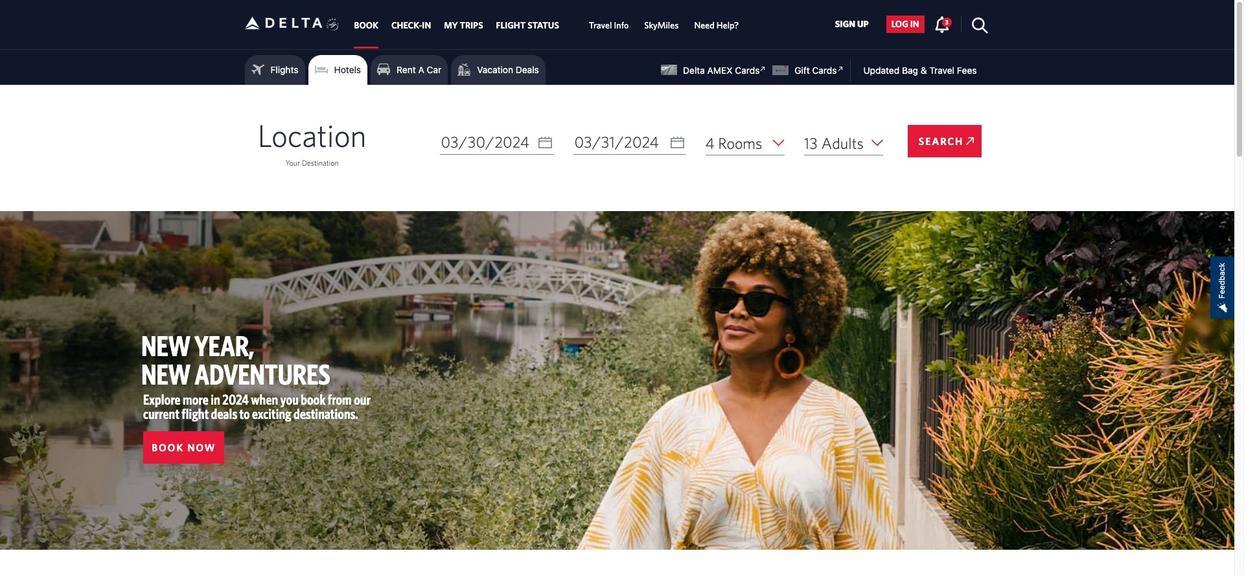 Task type: locate. For each thing, give the bounding box(es) containing it.
1 vertical spatial book
[[152, 442, 184, 454]]

new year, new adventures
[[141, 329, 330, 391]]

check-in
[[391, 20, 431, 31]]

this link opens another site in a new window that may not follow the same accessibility policies as delta air lines. image left gift
[[757, 63, 769, 75]]

updated
[[864, 65, 900, 76]]

need help?
[[694, 20, 739, 31]]

1 horizontal spatial this link opens another site in a new window that may not follow the same accessibility policies as delta air lines. image
[[834, 63, 847, 75]]

0 horizontal spatial this link opens another site in a new window that may not follow the same accessibility policies as delta air lines. image
[[757, 63, 769, 75]]

book for book now
[[152, 442, 184, 454]]

location
[[258, 117, 367, 154]]

info
[[614, 20, 629, 31]]

delta
[[683, 65, 705, 76]]

my
[[444, 20, 458, 31]]

bag
[[902, 65, 918, 76]]

book left now
[[152, 442, 184, 454]]

this link opens another site in a new window that may not follow the same accessibility policies as delta air lines. image right gift
[[834, 63, 847, 75]]

2 cards from the left
[[812, 65, 837, 76]]

new
[[141, 329, 191, 362], [141, 358, 191, 391]]

cards right gift
[[812, 65, 837, 76]]

0 horizontal spatial in
[[211, 391, 220, 408]]

None date field
[[440, 130, 554, 155], [573, 130, 686, 155], [440, 130, 554, 155], [573, 130, 686, 155]]

tab list
[[348, 0, 747, 49]]

gift cards link
[[773, 63, 847, 76]]

1 horizontal spatial in
[[911, 19, 920, 29]]

this link opens another site in a new window that may not follow the same accessibility policies as delta air lines. image inside delta amex cards link
[[757, 63, 769, 75]]

location your destination
[[258, 117, 367, 167]]

check-in link
[[391, 14, 431, 37]]

1 vertical spatial in
[[211, 391, 220, 408]]

sign
[[835, 19, 856, 29]]

hotels link
[[315, 60, 361, 80]]

3
[[945, 18, 949, 26]]

check-
[[391, 20, 422, 31]]

travel left info
[[589, 20, 612, 31]]

&
[[921, 65, 927, 76]]

in inside button
[[911, 19, 920, 29]]

amex
[[708, 65, 733, 76]]

this link opens another site in a new window that may not follow the same accessibility policies as delta air lines. image
[[757, 63, 769, 75], [834, 63, 847, 75]]

travel info
[[589, 20, 629, 31]]

to
[[240, 406, 250, 422]]

this link opens another site in a new window that may not follow the same accessibility policies as delta air lines. image for gift cards
[[834, 63, 847, 75]]

in right more
[[211, 391, 220, 408]]

in
[[911, 19, 920, 29], [211, 391, 220, 408]]

book
[[354, 20, 378, 31], [152, 442, 184, 454]]

tab list containing book
[[348, 0, 747, 49]]

log in
[[892, 19, 920, 29]]

1 vertical spatial travel
[[930, 65, 955, 76]]

1 cards from the left
[[735, 65, 760, 76]]

travel
[[589, 20, 612, 31], [930, 65, 955, 76]]

0 horizontal spatial book
[[152, 442, 184, 454]]

cards
[[735, 65, 760, 76], [812, 65, 837, 76]]

2024
[[222, 391, 249, 408]]

in right log
[[911, 19, 920, 29]]

car
[[427, 64, 442, 75]]

this link opens another site in a new window that may not follow the same accessibility policies as delta air lines. image inside gift cards link
[[834, 63, 847, 75]]

in
[[422, 20, 431, 31]]

current
[[143, 406, 180, 422]]

help?
[[717, 20, 739, 31]]

search
[[919, 135, 964, 147]]

travel right &
[[930, 65, 955, 76]]

book now
[[152, 442, 216, 454]]

deals
[[211, 406, 237, 422]]

1 this link opens another site in a new window that may not follow the same accessibility policies as delta air lines. image from the left
[[757, 63, 769, 75]]

book for book
[[354, 20, 378, 31]]

cards right the amex
[[735, 65, 760, 76]]

book inside tab list
[[354, 20, 378, 31]]

0 vertical spatial in
[[911, 19, 920, 29]]

in inside explore more in 2024 when you book from our current flight deals to exciting destinations.
[[211, 391, 220, 408]]

2 this link opens another site in a new window that may not follow the same accessibility policies as delta air lines. image from the left
[[834, 63, 847, 75]]

0 vertical spatial book
[[354, 20, 378, 31]]

1 horizontal spatial cards
[[812, 65, 837, 76]]

0 horizontal spatial cards
[[735, 65, 760, 76]]

book right the skyteam "image"
[[354, 20, 378, 31]]

fees
[[957, 65, 977, 76]]

1 horizontal spatial book
[[354, 20, 378, 31]]

book link
[[354, 14, 378, 37]]

skyteam image
[[327, 4, 339, 45]]

0 vertical spatial travel
[[589, 20, 612, 31]]



Task type: vqa. For each thing, say whether or not it's contained in the screenshot.
field
no



Task type: describe. For each thing, give the bounding box(es) containing it.
status
[[528, 20, 559, 31]]

updated bag & travel fees
[[864, 65, 977, 76]]

hotels
[[334, 64, 361, 75]]

exciting
[[252, 406, 292, 422]]

flight
[[182, 406, 209, 422]]

delta air lines image
[[245, 3, 322, 43]]

destinations.
[[294, 406, 358, 422]]

deals
[[516, 64, 539, 75]]

updated bag & travel fees link
[[851, 65, 977, 76]]

1 horizontal spatial travel
[[930, 65, 955, 76]]

travel info link
[[589, 14, 629, 37]]

from
[[328, 391, 352, 408]]

rent
[[397, 64, 416, 75]]

you
[[280, 391, 299, 408]]

more
[[183, 391, 209, 408]]

up
[[857, 19, 869, 29]]

sign up link
[[830, 15, 874, 33]]

explore more in 2024 when you book from our current flight deals to exciting destinations.
[[143, 391, 371, 422]]

1 new from the top
[[141, 329, 191, 362]]

your
[[285, 158, 300, 167]]

book now link
[[143, 432, 225, 464]]

flights
[[271, 64, 298, 75]]

our
[[354, 391, 371, 408]]

my trips link
[[444, 14, 483, 37]]

need
[[694, 20, 715, 31]]

explore more in 2024 when you book from our current flight deals to exciting destinations. link
[[143, 391, 371, 422]]

skymiles
[[644, 20, 679, 31]]

vacation deals
[[477, 64, 539, 75]]

a
[[418, 64, 424, 75]]

adventures
[[195, 358, 330, 391]]

vacation
[[477, 64, 513, 75]]

year,
[[195, 329, 254, 362]]

explore
[[143, 391, 181, 408]]

sign up
[[835, 19, 869, 29]]

my trips
[[444, 20, 483, 31]]

search button
[[908, 125, 982, 157]]

delta amex cards
[[683, 65, 760, 76]]

book
[[301, 391, 326, 408]]

flight status
[[496, 20, 559, 31]]

2 new from the top
[[141, 358, 191, 391]]

rent a car
[[397, 64, 442, 75]]

flight
[[496, 20, 526, 31]]

gift
[[795, 65, 810, 76]]

0 horizontal spatial travel
[[589, 20, 612, 31]]

skymiles link
[[644, 14, 679, 37]]

vacation deals link
[[458, 60, 539, 80]]

when
[[251, 391, 278, 408]]

delta amex cards link
[[661, 63, 769, 76]]

flight status link
[[496, 14, 559, 37]]

need help? link
[[694, 14, 739, 37]]

rent a car link
[[377, 60, 442, 80]]

destination
[[302, 158, 339, 167]]

gift cards
[[795, 65, 837, 76]]

now
[[187, 442, 216, 454]]

log
[[892, 19, 909, 29]]

flights link
[[251, 60, 298, 80]]

this link opens another site in a new window that may not follow the same accessibility policies as delta air lines. image for delta amex cards
[[757, 63, 769, 75]]

3 link
[[934, 15, 952, 32]]

trips
[[460, 20, 483, 31]]

log in button
[[886, 15, 925, 33]]



